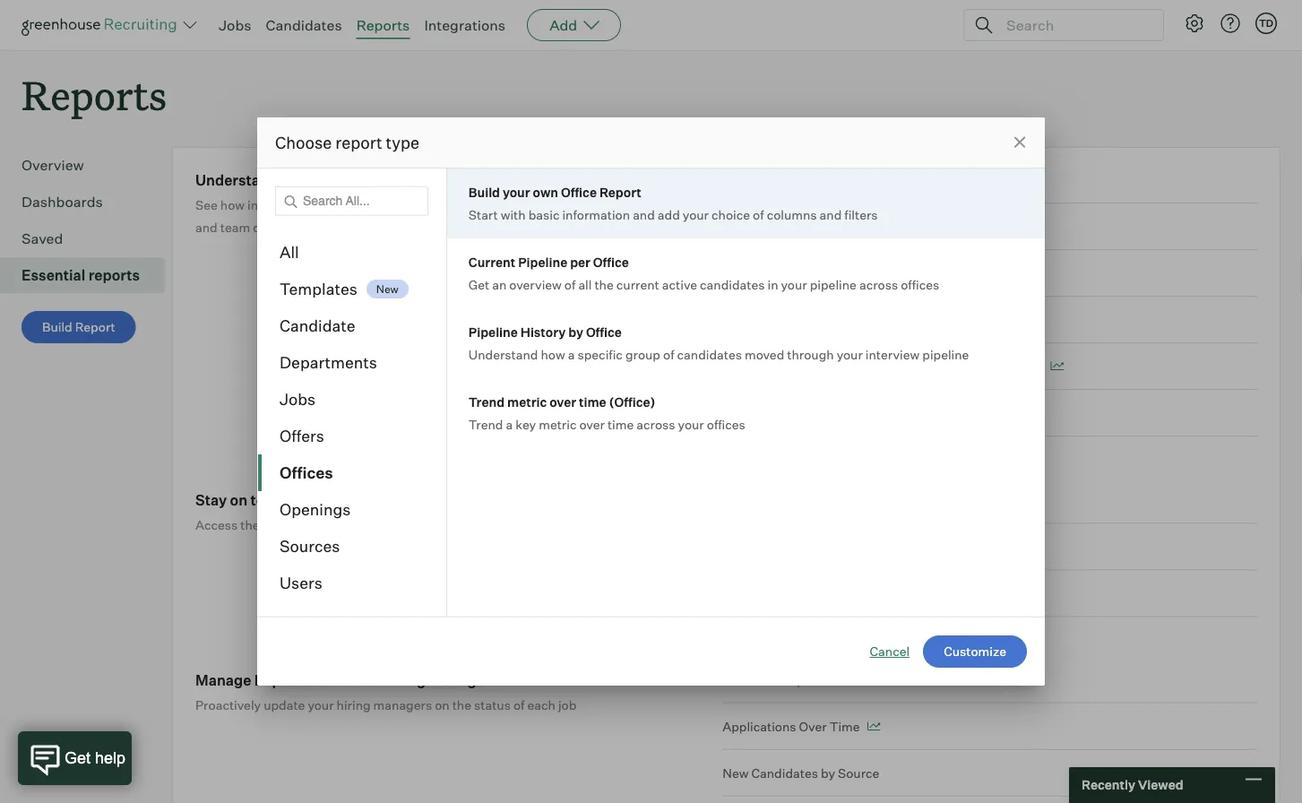 Task type: describe. For each thing, give the bounding box(es) containing it.
get
[[469, 276, 490, 292]]

saved
[[22, 230, 63, 248]]

pipeline inside pipeline history by office understand how a specific group of candidates moved through your interview pipeline
[[469, 324, 518, 340]]

information
[[562, 207, 630, 222]]

manage
[[195, 671, 251, 689]]

of up sources
[[317, 517, 329, 533]]

add
[[550, 16, 577, 34]]

sources
[[280, 536, 340, 556]]

offices inside 'trend metric over time (office) trend a key metric over time across your offices'
[[707, 416, 745, 432]]

manage expectations with hiring managers proactively update your hiring managers on the status of each job
[[195, 671, 577, 713]]

of inside manage expectations with hiring managers proactively update your hiring managers on the status of each job
[[513, 697, 525, 713]]

how inside pipeline history by office understand how a specific group of candidates moved through your interview pipeline
[[541, 346, 565, 362]]

candidates link
[[266, 16, 342, 34]]

build report
[[42, 319, 115, 335]]

users
[[280, 573, 322, 593]]

group
[[625, 346, 660, 362]]

td button
[[1252, 9, 1281, 38]]

goal right stage
[[806, 218, 833, 234]]

customize button
[[923, 635, 1027, 668]]

start
[[469, 207, 498, 222]]

submit
[[770, 265, 813, 281]]

1 horizontal spatial time
[[608, 416, 634, 432]]

hiring inside manage expectations with hiring managers proactively update your hiring managers on the status of each job
[[337, 697, 371, 713]]

Search text field
[[1002, 12, 1147, 38]]

attainment inside understand goal and attainment metrics see how individuals are defining and accomplishing goals for their own personal and team development
[[345, 171, 424, 189]]

current inside the current pipeline per office get an overview of all the current active candidates in your pipeline across offices
[[616, 276, 659, 292]]

a for specific
[[568, 346, 575, 362]]

time for time to schedule available candidate goal attainment
[[723, 358, 753, 374]]

office for by
[[586, 324, 622, 340]]

accomplishing
[[411, 197, 497, 213]]

see
[[195, 197, 218, 213]]

0 vertical spatial metric
[[507, 394, 547, 410]]

personal
[[609, 197, 660, 213]]

on inside manage expectations with hiring managers proactively update your hiring managers on the status of each job
[[435, 697, 450, 713]]

company's
[[360, 517, 424, 533]]

top
[[251, 491, 274, 509]]

hiring
[[382, 671, 426, 689]]

choose report type
[[275, 132, 420, 152]]

the inside stay on top of current recruiting activity access the progress of your company's current hiring process
[[240, 517, 260, 533]]

attainment up time to submit scorecards goal attainment
[[836, 218, 902, 234]]

for
[[534, 197, 550, 213]]

process
[[509, 517, 556, 533]]

to for approve
[[756, 405, 768, 421]]

own inside understand goal and attainment metrics see how individuals are defining and accomplishing goals for their own personal and team development
[[582, 197, 607, 213]]

overview
[[509, 276, 562, 292]]

offices inside the current pipeline per office get an overview of all the current active candidates in your pipeline across offices
[[901, 276, 939, 292]]

in inside the current pipeline per office get an overview of all the current active candidates in your pipeline across offices
[[768, 276, 778, 292]]

build report button
[[22, 311, 136, 343]]

time to submit scorecards goal attainment link
[[723, 250, 1257, 297]]

time to approve offer goal attainment
[[723, 405, 951, 421]]

interview
[[866, 346, 920, 362]]

choose report type dialog
[[257, 117, 1045, 686]]

basic
[[528, 207, 560, 222]]

add button
[[527, 9, 621, 41]]

report inside 'build report' button
[[75, 319, 115, 335]]

applications over time
[[723, 718, 860, 734]]

of inside pipeline history by office understand how a specific group of candidates moved through your interview pipeline
[[663, 346, 674, 362]]

pipeline for interview
[[922, 346, 969, 362]]

goals
[[499, 197, 531, 213]]

candidate pipeline email
[[723, 672, 868, 688]]

stay on top of current recruiting activity access the progress of your company's current hiring process
[[195, 491, 556, 533]]

through
[[787, 346, 834, 362]]

0 horizontal spatial over
[[550, 394, 576, 410]]

scorecards
[[816, 265, 883, 281]]

with inside manage expectations with hiring managers proactively update your hiring managers on the status of each job
[[349, 671, 379, 689]]

icon chart image for applications over time
[[867, 722, 881, 731]]

activity
[[426, 491, 480, 509]]

viewed
[[1138, 777, 1184, 793]]

columns
[[767, 207, 817, 222]]

goal up time to approve offer goal attainment link
[[947, 358, 974, 374]]

each
[[527, 697, 556, 713]]

jobs link
[[219, 16, 251, 34]]

stage
[[769, 218, 804, 234]]

attainment down time in stage goal attainment link
[[915, 265, 981, 281]]

expectations
[[254, 671, 346, 689]]

how inside understand goal and attainment metrics see how individuals are defining and accomplishing goals for their own personal and team development
[[220, 197, 245, 213]]

an
[[492, 276, 507, 292]]

time up filters
[[849, 172, 880, 187]]

0 vertical spatial time
[[579, 394, 606, 410]]

build for build your own office report start with basic information and add your choice of columns and filters
[[469, 184, 500, 200]]

2 trend from the top
[[469, 416, 503, 432]]

goal right offer
[[855, 405, 881, 421]]

team
[[220, 219, 250, 235]]

1 vertical spatial candidate
[[884, 358, 945, 374]]

1 horizontal spatial over
[[579, 416, 605, 432]]

0 vertical spatial jobs
[[219, 16, 251, 34]]

build your own office report start with basic information and add your choice of columns and filters
[[469, 184, 878, 222]]

new candidates by source link
[[723, 750, 1257, 797]]

configure image
[[1184, 13, 1205, 34]]

of inside build your own office report start with basic information and add your choice of columns and filters
[[753, 207, 764, 222]]

offices
[[280, 463, 333, 483]]

current inside stay on top of current recruiting activity access the progress of your company's current hiring process
[[293, 491, 347, 509]]

greenhouse recruiting image
[[22, 14, 183, 36]]

reports link
[[356, 16, 410, 34]]

icon chart image for time to schedule available candidate goal attainment
[[1051, 362, 1064, 371]]

with inside build your own office report start with basic information and add your choice of columns and filters
[[501, 207, 526, 222]]

offer
[[823, 405, 852, 421]]

pipeline for your
[[810, 276, 857, 292]]

attainment down time to schedule available candidate goal attainment
[[884, 405, 951, 421]]

time in stage goal attainment link
[[723, 204, 1257, 250]]

pipeline for candidate
[[786, 672, 833, 688]]

candidate pipeline email link
[[723, 671, 1257, 704]]

understand inside understand goal and attainment metrics see how individuals are defining and accomplishing goals for their own personal and team development
[[195, 171, 278, 189]]

jobs inside 'choose report type' dialog
[[280, 389, 316, 409]]

office for own
[[561, 184, 597, 200]]

time for time to approve offer goal attainment
[[723, 405, 753, 421]]

candidate for candidate pipeline email
[[723, 672, 783, 688]]

defining
[[335, 197, 383, 213]]

current pipeline per office get an overview of all the current active candidates in your pipeline across offices
[[469, 254, 939, 292]]

Search All... text field
[[275, 186, 428, 216]]

and left add
[[633, 207, 655, 222]]

across inside the current pipeline per office get an overview of all the current active candidates in your pipeline across offices
[[859, 276, 898, 292]]

overview link
[[22, 154, 158, 176]]

per
[[570, 254, 591, 270]]

choice
[[712, 207, 750, 222]]

report
[[335, 132, 382, 152]]

0 vertical spatial candidates
[[266, 16, 342, 34]]

proactively
[[195, 697, 261, 713]]

pipeline history by office understand how a specific group of candidates moved through your interview pipeline
[[469, 324, 969, 362]]

new candidates by source
[[723, 765, 880, 781]]

trend metric over time (office) trend a key metric over time across your offices
[[469, 394, 745, 432]]

of inside the current pipeline per office get an overview of all the current active candidates in your pipeline across offices
[[564, 276, 576, 292]]

moved
[[745, 346, 784, 362]]

individual goals over time link
[[723, 170, 1257, 204]]

individual goals over time
[[723, 172, 880, 187]]

0 horizontal spatial reports
[[22, 68, 167, 121]]

new for new candidates by source
[[723, 765, 749, 781]]

your inside pipeline history by office understand how a specific group of candidates moved through your interview pipeline
[[837, 346, 863, 362]]



Task type: vqa. For each thing, say whether or not it's contained in the screenshot.


Task type: locate. For each thing, give the bounding box(es) containing it.
1 horizontal spatial how
[[541, 346, 565, 362]]

openings
[[280, 500, 351, 519]]

0 vertical spatial a
[[568, 346, 575, 362]]

departments
[[280, 353, 377, 372]]

integrations
[[424, 16, 506, 34]]

hiring left managers
[[337, 697, 371, 713]]

office inside the current pipeline per office get an overview of all the current active candidates in your pipeline across offices
[[593, 254, 629, 270]]

the right all
[[595, 276, 614, 292]]

in down stage
[[768, 276, 778, 292]]

1 vertical spatial current
[[427, 517, 470, 533]]

offers
[[280, 426, 324, 446]]

current up an
[[469, 254, 516, 270]]

0 horizontal spatial pipeline
[[810, 276, 857, 292]]

managers
[[429, 671, 498, 689]]

approve
[[770, 405, 820, 421]]

by left source
[[821, 765, 835, 781]]

metrics
[[427, 171, 480, 189]]

progress
[[262, 517, 315, 533]]

and up are
[[316, 171, 342, 189]]

all
[[280, 242, 299, 262]]

0 horizontal spatial hiring
[[337, 697, 371, 713]]

0 horizontal spatial with
[[349, 671, 379, 689]]

your up sources
[[331, 517, 357, 533]]

jobs up offers
[[280, 389, 316, 409]]

time down (office)
[[608, 416, 634, 432]]

1 vertical spatial new
[[723, 765, 749, 781]]

1 vertical spatial over
[[799, 718, 827, 734]]

stay
[[195, 491, 227, 509]]

current down activity
[[427, 517, 470, 533]]

across
[[859, 276, 898, 292], [637, 416, 675, 432]]

your left for
[[503, 184, 530, 200]]

by
[[568, 324, 583, 340], [821, 765, 835, 781]]

0 horizontal spatial current
[[427, 517, 470, 533]]

their
[[552, 197, 580, 213]]

to
[[756, 265, 768, 281], [756, 358, 768, 374], [756, 405, 768, 421]]

goal inside understand goal and attainment metrics see how individuals are defining and accomplishing goals for their own personal and team development
[[281, 171, 313, 189]]

offices right scorecards
[[901, 276, 939, 292]]

understand up see on the top left of the page
[[195, 171, 278, 189]]

pipeline left email at the right
[[786, 672, 833, 688]]

0 vertical spatial pipeline
[[810, 276, 857, 292]]

time left (office)
[[579, 394, 606, 410]]

dashboards link
[[22, 191, 158, 213]]

0 vertical spatial build
[[469, 184, 500, 200]]

0 vertical spatial on
[[230, 491, 248, 509]]

office up specific in the left top of the page
[[586, 324, 622, 340]]

and left filters
[[820, 207, 842, 222]]

reports right candidates link
[[356, 16, 410, 34]]

0 horizontal spatial current
[[293, 491, 347, 509]]

your inside stay on top of current recruiting activity access the progress of your company's current hiring process
[[331, 517, 357, 533]]

hiring left process
[[472, 517, 507, 533]]

add
[[658, 207, 680, 222]]

new inside "new candidates by source" link
[[723, 765, 749, 781]]

time left approve
[[723, 405, 753, 421]]

0 vertical spatial reports
[[356, 16, 410, 34]]

on down managers
[[435, 697, 450, 713]]

goals
[[783, 172, 816, 187]]

goal up individuals
[[281, 171, 313, 189]]

with
[[501, 207, 526, 222], [349, 671, 379, 689]]

offices
[[901, 276, 939, 292], [707, 416, 745, 432]]

the inside the current pipeline per office get an overview of all the current active candidates in your pipeline across offices
[[595, 276, 614, 292]]

your inside manage expectations with hiring managers proactively update your hiring managers on the status of each job
[[308, 697, 334, 713]]

1 horizontal spatial across
[[859, 276, 898, 292]]

1 vertical spatial in
[[768, 276, 778, 292]]

1 horizontal spatial a
[[568, 346, 575, 362]]

0 horizontal spatial in
[[756, 218, 766, 234]]

1 vertical spatial icon chart image
[[867, 722, 881, 731]]

1 vertical spatial on
[[435, 697, 450, 713]]

0 vertical spatial candidate
[[280, 316, 355, 336]]

(office)
[[609, 394, 656, 410]]

schedule
[[770, 358, 825, 374]]

0 horizontal spatial a
[[506, 416, 513, 432]]

reports
[[356, 16, 410, 34], [22, 68, 167, 121]]

the down the "top"
[[240, 517, 260, 533]]

time
[[579, 394, 606, 410], [608, 416, 634, 432]]

office for per
[[593, 254, 629, 270]]

report down essential reports link
[[75, 319, 115, 335]]

with right start
[[501, 207, 526, 222]]

to left submit
[[756, 265, 768, 281]]

0 vertical spatial understand
[[195, 171, 278, 189]]

essential reports link
[[22, 265, 158, 286]]

job
[[558, 697, 577, 713]]

pipeline
[[518, 254, 567, 270], [469, 324, 518, 340], [786, 672, 833, 688]]

office right "per" at top left
[[593, 254, 629, 270]]

available
[[828, 358, 882, 374]]

on left the "top"
[[230, 491, 248, 509]]

a left key on the left of page
[[506, 416, 513, 432]]

2 to from the top
[[756, 358, 768, 374]]

by right history
[[568, 324, 583, 340]]

1 horizontal spatial the
[[452, 697, 471, 713]]

1 horizontal spatial pipeline
[[922, 346, 969, 362]]

report up information at the top left of the page
[[599, 184, 641, 200]]

your inside the current pipeline per office get an overview of all the current active candidates in your pipeline across offices
[[781, 276, 807, 292]]

goal right scorecards
[[885, 265, 912, 281]]

all
[[578, 276, 592, 292]]

choose
[[275, 132, 332, 152]]

1 vertical spatial with
[[349, 671, 379, 689]]

dashboards
[[22, 193, 103, 211]]

and
[[316, 171, 342, 189], [386, 197, 408, 213], [633, 207, 655, 222], [820, 207, 842, 222], [195, 219, 218, 235]]

1 vertical spatial office
[[593, 254, 629, 270]]

2 vertical spatial candidate
[[723, 672, 783, 688]]

1 horizontal spatial hiring
[[472, 517, 507, 533]]

understand inside pipeline history by office understand how a specific group of candidates moved through your interview pipeline
[[469, 346, 538, 362]]

new right templates
[[376, 282, 399, 296]]

access
[[195, 517, 238, 533]]

1 horizontal spatial with
[[501, 207, 526, 222]]

0 vertical spatial pipeline
[[518, 254, 567, 270]]

the down managers
[[452, 697, 471, 713]]

over right key on the left of page
[[579, 416, 605, 432]]

time in stage goal attainment
[[723, 218, 902, 234]]

build down essential
[[42, 319, 72, 335]]

1 vertical spatial to
[[756, 358, 768, 374]]

to for submit
[[756, 265, 768, 281]]

of left each
[[513, 697, 525, 713]]

understand
[[195, 171, 278, 189], [469, 346, 538, 362]]

active
[[662, 276, 697, 292]]

pipeline up overview
[[518, 254, 567, 270]]

a for key
[[506, 416, 513, 432]]

how up team
[[220, 197, 245, 213]]

0 vertical spatial over
[[819, 172, 847, 187]]

icon chart image
[[1051, 362, 1064, 371], [867, 722, 881, 731]]

reports down greenhouse recruiting 'image'
[[22, 68, 167, 121]]

your down pipeline history by office understand how a specific group of candidates moved through your interview pipeline
[[678, 416, 704, 432]]

how down history
[[541, 346, 565, 362]]

office inside build your own office report start with basic information and add your choice of columns and filters
[[561, 184, 597, 200]]

current
[[616, 276, 659, 292], [427, 517, 470, 533]]

customize
[[944, 643, 1006, 659]]

essential
[[22, 266, 85, 284]]

pipeline for current
[[518, 254, 567, 270]]

how
[[220, 197, 245, 213], [541, 346, 565, 362]]

candidates right jobs link
[[266, 16, 342, 34]]

time to approve offer goal attainment link
[[723, 390, 1257, 437]]

individuals
[[247, 197, 311, 213]]

recruiting
[[350, 491, 423, 509]]

understand down history
[[469, 346, 538, 362]]

2 vertical spatial to
[[756, 405, 768, 421]]

current inside stay on top of current recruiting activity access the progress of your company's current hiring process
[[427, 517, 470, 533]]

time to schedule available candidate goal attainment
[[723, 358, 1043, 374]]

with left hiring on the bottom of page
[[349, 671, 379, 689]]

attainment up the defining
[[345, 171, 424, 189]]

office up information at the top left of the page
[[561, 184, 597, 200]]

source
[[838, 765, 880, 781]]

own up basic
[[533, 184, 558, 200]]

the inside manage expectations with hiring managers proactively update your hiring managers on the status of each job
[[452, 697, 471, 713]]

1 vertical spatial a
[[506, 416, 513, 432]]

1 horizontal spatial current
[[616, 276, 659, 292]]

your right add
[[683, 207, 709, 222]]

own right their
[[582, 197, 607, 213]]

metric up key on the left of page
[[507, 394, 547, 410]]

0 horizontal spatial jobs
[[219, 16, 251, 34]]

1 vertical spatial by
[[821, 765, 835, 781]]

build inside button
[[42, 319, 72, 335]]

build inside build your own office report start with basic information and add your choice of columns and filters
[[469, 184, 500, 200]]

0 vertical spatial office
[[561, 184, 597, 200]]

current inside the current pipeline per office get an overview of all the current active candidates in your pipeline across offices
[[469, 254, 516, 270]]

pipeline down an
[[469, 324, 518, 340]]

0 horizontal spatial how
[[220, 197, 245, 213]]

0 vertical spatial report
[[599, 184, 641, 200]]

candidates right active
[[700, 276, 765, 292]]

2 horizontal spatial candidate
[[884, 358, 945, 374]]

time left schedule
[[723, 358, 753, 374]]

by for candidates
[[821, 765, 835, 781]]

recently
[[1082, 777, 1136, 793]]

across down (office)
[[637, 416, 675, 432]]

by for history
[[568, 324, 583, 340]]

trend
[[469, 394, 505, 410], [469, 416, 503, 432]]

on inside stay on top of current recruiting activity access the progress of your company's current hiring process
[[230, 491, 248, 509]]

filters
[[845, 207, 878, 222]]

time left submit
[[723, 265, 753, 281]]

essential reports
[[22, 266, 140, 284]]

1 vertical spatial metric
[[539, 416, 577, 432]]

1 horizontal spatial in
[[768, 276, 778, 292]]

pipeline inside the current pipeline per office get an overview of all the current active candidates in your pipeline across offices
[[810, 276, 857, 292]]

0 vertical spatial over
[[550, 394, 576, 410]]

0 vertical spatial trend
[[469, 394, 505, 410]]

0 vertical spatial how
[[220, 197, 245, 213]]

the
[[595, 276, 614, 292], [240, 517, 260, 533], [452, 697, 471, 713]]

over
[[550, 394, 576, 410], [579, 416, 605, 432]]

time for time in stage goal attainment
[[723, 218, 753, 234]]

candidate for candidate
[[280, 316, 355, 336]]

type
[[386, 132, 420, 152]]

across up interview
[[859, 276, 898, 292]]

1 horizontal spatial candidates
[[751, 765, 818, 781]]

a inside pipeline history by office understand how a specific group of candidates moved through your interview pipeline
[[568, 346, 575, 362]]

specific
[[578, 346, 623, 362]]

0 horizontal spatial icon chart image
[[867, 722, 881, 731]]

jobs left candidates link
[[219, 16, 251, 34]]

over right "goals"
[[819, 172, 847, 187]]

0 vertical spatial by
[[568, 324, 583, 340]]

new down applications
[[723, 765, 749, 781]]

across inside 'trend metric over time (office) trend a key metric over time across your offices'
[[637, 416, 675, 432]]

cancel link
[[870, 643, 910, 661]]

0 horizontal spatial candidates
[[266, 16, 342, 34]]

0 vertical spatial icon chart image
[[1051, 362, 1064, 371]]

to left approve
[[756, 405, 768, 421]]

office
[[561, 184, 597, 200], [593, 254, 629, 270], [586, 324, 622, 340]]

candidates inside pipeline history by office understand how a specific group of candidates moved through your interview pipeline
[[677, 346, 742, 362]]

overview
[[22, 156, 84, 174]]

2 horizontal spatial pipeline
[[786, 672, 833, 688]]

pipeline right interview
[[922, 346, 969, 362]]

0 horizontal spatial on
[[230, 491, 248, 509]]

new for new
[[376, 282, 399, 296]]

0 vertical spatial current
[[469, 254, 516, 270]]

time down email at the right
[[830, 718, 860, 734]]

integrations link
[[424, 16, 506, 34]]

managers
[[373, 697, 432, 713]]

candidate
[[280, 316, 355, 336], [884, 358, 945, 374], [723, 672, 783, 688]]

own inside build your own office report start with basic information and add your choice of columns and filters
[[533, 184, 558, 200]]

icon chart image up time to approve offer goal attainment link
[[1051, 362, 1064, 371]]

hiring inside stay on top of current recruiting activity access the progress of your company's current hiring process
[[472, 517, 507, 533]]

1 horizontal spatial on
[[435, 697, 450, 713]]

your left scorecards
[[781, 276, 807, 292]]

0 horizontal spatial new
[[376, 282, 399, 296]]

time down individual
[[723, 218, 753, 234]]

0 horizontal spatial candidate
[[280, 316, 355, 336]]

current left active
[[616, 276, 659, 292]]

attainment up time to approve offer goal attainment link
[[977, 358, 1043, 374]]

time to submit scorecards goal attainment
[[723, 265, 981, 281]]

pipeline inside pipeline history by office understand how a specific group of candidates moved through your interview pipeline
[[922, 346, 969, 362]]

2 vertical spatial the
[[452, 697, 471, 713]]

and right the defining
[[386, 197, 408, 213]]

1 vertical spatial how
[[541, 346, 565, 362]]

0 vertical spatial the
[[595, 276, 614, 292]]

office inside pipeline history by office understand how a specific group of candidates moved through your interview pipeline
[[586, 324, 622, 340]]

of left all
[[564, 276, 576, 292]]

pipeline inside the current pipeline per office get an overview of all the current active candidates in your pipeline across offices
[[518, 254, 567, 270]]

1 vertical spatial offices
[[707, 416, 745, 432]]

0 vertical spatial new
[[376, 282, 399, 296]]

pipeline down time in stage goal attainment at the right of page
[[810, 276, 857, 292]]

0 horizontal spatial report
[[75, 319, 115, 335]]

time
[[849, 172, 880, 187], [723, 218, 753, 234], [723, 265, 753, 281], [723, 358, 753, 374], [723, 405, 753, 421], [830, 718, 860, 734]]

to for schedule
[[756, 358, 768, 374]]

0 horizontal spatial build
[[42, 319, 72, 335]]

0 horizontal spatial the
[[240, 517, 260, 533]]

a left specific in the left top of the page
[[568, 346, 575, 362]]

1 vertical spatial build
[[42, 319, 72, 335]]

1 vertical spatial across
[[637, 416, 675, 432]]

a inside 'trend metric over time (office) trend a key metric over time across your offices'
[[506, 416, 513, 432]]

0 horizontal spatial pipeline
[[469, 324, 518, 340]]

saved link
[[22, 228, 158, 249]]

over up new candidates by source
[[799, 718, 827, 734]]

candidate up applications
[[723, 672, 783, 688]]

1 vertical spatial reports
[[22, 68, 167, 121]]

individual
[[723, 172, 780, 187]]

0 horizontal spatial time
[[579, 394, 606, 410]]

development
[[253, 219, 330, 235]]

of right group
[[663, 346, 674, 362]]

offices left approve
[[707, 416, 745, 432]]

in left stage
[[756, 218, 766, 234]]

applications
[[723, 718, 796, 734]]

build for build report
[[42, 319, 72, 335]]

candidates down applications over time
[[751, 765, 818, 781]]

1 vertical spatial hiring
[[337, 697, 371, 713]]

hiring
[[472, 517, 507, 533], [337, 697, 371, 713]]

your inside 'trend metric over time (office) trend a key metric over time across your offices'
[[678, 416, 704, 432]]

understand goal and attainment metrics see how individuals are defining and accomplishing goals for their own personal and team development
[[195, 171, 660, 235]]

new inside 'choose report type' dialog
[[376, 282, 399, 296]]

1 vertical spatial candidates
[[751, 765, 818, 781]]

report inside build your own office report start with basic information and add your choice of columns and filters
[[599, 184, 641, 200]]

your down expectations
[[308, 697, 334, 713]]

candidate inside 'choose report type' dialog
[[280, 316, 355, 336]]

0 horizontal spatial understand
[[195, 171, 278, 189]]

pipeline
[[810, 276, 857, 292], [922, 346, 969, 362]]

1 horizontal spatial build
[[469, 184, 500, 200]]

over left (office)
[[550, 394, 576, 410]]

candidates inside the current pipeline per office get an overview of all the current active candidates in your pipeline across offices
[[700, 276, 765, 292]]

1 to from the top
[[756, 265, 768, 281]]

2 vertical spatial office
[[586, 324, 622, 340]]

recently viewed
[[1082, 777, 1184, 793]]

1 vertical spatial understand
[[469, 346, 538, 362]]

candidates left moved on the top
[[677, 346, 742, 362]]

over
[[819, 172, 847, 187], [799, 718, 827, 734]]

candidate down templates
[[280, 316, 355, 336]]

1 horizontal spatial icon chart image
[[1051, 362, 1064, 371]]

by inside pipeline history by office understand how a specific group of candidates moved through your interview pipeline
[[568, 324, 583, 340]]

1 vertical spatial jobs
[[280, 389, 316, 409]]

attainment
[[345, 171, 424, 189], [836, 218, 902, 234], [915, 265, 981, 281], [977, 358, 1043, 374], [884, 405, 951, 421]]

td
[[1259, 17, 1274, 29]]

to left schedule
[[756, 358, 768, 374]]

of right the "top"
[[277, 491, 290, 509]]

1 horizontal spatial candidate
[[723, 672, 783, 688]]

1 vertical spatial pipeline
[[469, 324, 518, 340]]

1 vertical spatial pipeline
[[922, 346, 969, 362]]

0 vertical spatial hiring
[[472, 517, 507, 533]]

build
[[469, 184, 500, 200], [42, 319, 72, 335]]

1 vertical spatial candidates
[[677, 346, 742, 362]]

build up start
[[469, 184, 500, 200]]

your right through
[[837, 346, 863, 362]]

candidates
[[700, 276, 765, 292], [677, 346, 742, 362]]

1 trend from the top
[[469, 394, 505, 410]]

0 vertical spatial candidates
[[700, 276, 765, 292]]

templates
[[280, 279, 357, 299]]

of right choice at top right
[[753, 207, 764, 222]]

candidate right available
[[884, 358, 945, 374]]

time for time to submit scorecards goal attainment
[[723, 265, 753, 281]]

1 vertical spatial the
[[240, 517, 260, 533]]

status
[[474, 697, 511, 713]]

0 vertical spatial to
[[756, 265, 768, 281]]

2 vertical spatial pipeline
[[786, 672, 833, 688]]

and down see on the top left of the page
[[195, 219, 218, 235]]

0 vertical spatial offices
[[901, 276, 939, 292]]

1 vertical spatial trend
[[469, 416, 503, 432]]

1 horizontal spatial report
[[599, 184, 641, 200]]

1 horizontal spatial jobs
[[280, 389, 316, 409]]

icon chart image up source
[[867, 722, 881, 731]]

metric right key on the left of page
[[539, 416, 577, 432]]

current down offices
[[293, 491, 347, 509]]

3 to from the top
[[756, 405, 768, 421]]

1 vertical spatial time
[[608, 416, 634, 432]]

1 horizontal spatial pipeline
[[518, 254, 567, 270]]

key
[[516, 416, 536, 432]]



